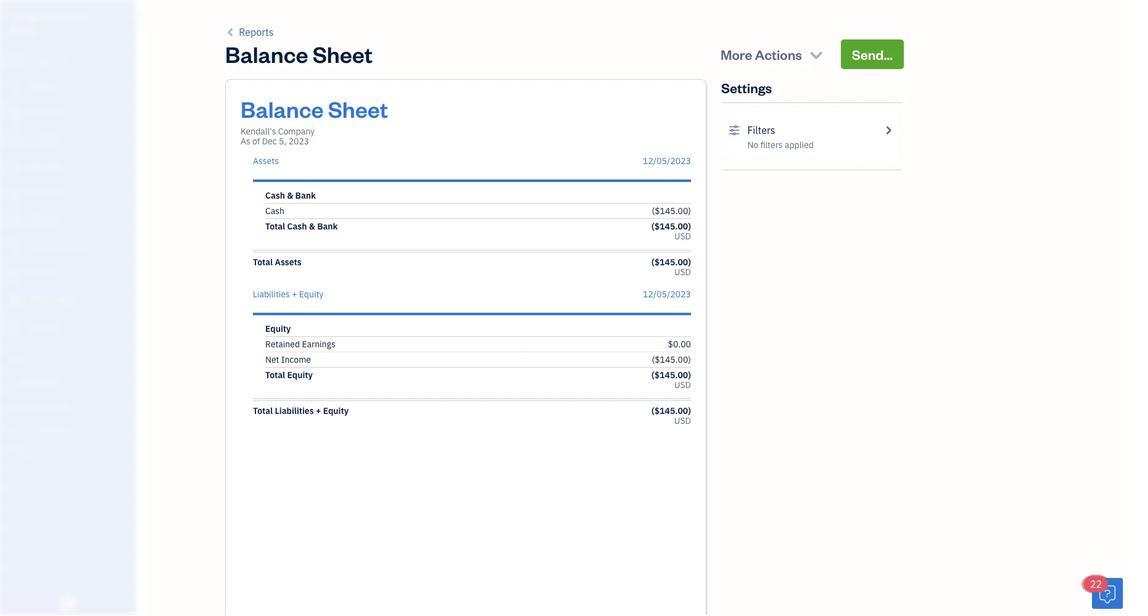 Task type: describe. For each thing, give the bounding box(es) containing it.
items
[[9, 401, 28, 410]]

more actions
[[721, 46, 802, 63]]

team
[[9, 378, 29, 388]]

items and services
[[9, 401, 74, 410]]

($145.00) usd for cash & bank
[[652, 221, 691, 242]]

22
[[1091, 578, 1103, 591]]

0 horizontal spatial +
[[292, 289, 297, 300]]

chevrondown image
[[808, 46, 825, 63]]

total liabilities + equity
[[253, 406, 349, 417]]

estimate image
[[8, 108, 23, 120]]

5,
[[279, 136, 287, 147]]

cash & bank
[[265, 190, 316, 201]]

filters
[[748, 124, 776, 136]]

0 vertical spatial &
[[287, 190, 293, 201]]

usd for cash & bank
[[675, 231, 691, 242]]

1 horizontal spatial settings
[[722, 79, 772, 96]]

apps
[[9, 355, 28, 365]]

total cash & bank
[[265, 221, 338, 232]]

usd for liabilities + equity
[[675, 415, 691, 427]]

send… button
[[841, 40, 904, 69]]

expense image
[[8, 188, 23, 200]]

company inside the balance sheet kendall's company as of dec 5, 2023
[[278, 126, 315, 137]]

send…
[[852, 46, 893, 63]]

owner
[[10, 25, 34, 35]]

apps link
[[3, 349, 132, 371]]

balance sheet kendall's company as of dec 5, 2023
[[241, 94, 388, 147]]

no
[[748, 139, 759, 151]]

applied
[[785, 139, 814, 151]]

$0.00
[[668, 339, 691, 350]]

settings link
[[3, 441, 132, 462]]

1 horizontal spatial &
[[309, 221, 315, 232]]

client image
[[8, 81, 23, 94]]

invoice image
[[8, 135, 23, 147]]

kendall's inside kendall's company owner
[[10, 11, 47, 23]]

chart image
[[8, 294, 23, 306]]

dec
[[262, 136, 277, 147]]

sheet for balance sheet kendall's company as of dec 5, 2023
[[328, 94, 388, 123]]

actions
[[755, 46, 802, 63]]

1 horizontal spatial bank
[[295, 190, 316, 201]]

chevronright image
[[883, 123, 894, 138]]

balance for balance sheet kendall's company as of dec 5, 2023
[[241, 94, 324, 123]]

2023
[[289, 136, 309, 147]]

retained
[[265, 339, 300, 350]]

services
[[44, 401, 74, 410]]

sheet for balance sheet
[[313, 40, 373, 69]]

22 button
[[1084, 576, 1123, 609]]

($145.00) usd for liabilities + equity
[[652, 406, 691, 427]]

company inside kendall's company owner
[[49, 11, 89, 23]]

12/05/2023 for $0.00
[[643, 289, 691, 300]]

reports button
[[225, 25, 274, 40]]

0 vertical spatial assets
[[253, 156, 279, 167]]

settings image
[[729, 123, 740, 138]]

dashboard image
[[8, 55, 23, 67]]

balance sheet
[[225, 40, 373, 69]]

liabilities + equity
[[253, 289, 324, 300]]

income
[[281, 354, 311, 365]]

0 vertical spatial liabilities
[[253, 289, 290, 300]]

kendall's inside the balance sheet kendall's company as of dec 5, 2023
[[241, 126, 276, 137]]

freshbooks image
[[58, 596, 78, 610]]

total for total liabilities + equity
[[253, 406, 273, 417]]

total for total assets
[[253, 257, 273, 268]]

chevronleft image
[[225, 25, 237, 40]]

connections
[[29, 423, 72, 433]]

kendall's company owner
[[10, 11, 89, 35]]



Task type: locate. For each thing, give the bounding box(es) containing it.
bank inside main element
[[9, 423, 27, 433]]

1 vertical spatial liabilities
[[275, 406, 314, 417]]

total
[[265, 221, 285, 232], [253, 257, 273, 268], [265, 370, 285, 381], [253, 406, 273, 417]]

0 vertical spatial 12/05/2023
[[643, 156, 691, 167]]

team members link
[[3, 372, 132, 394]]

net
[[265, 354, 279, 365]]

balance up 5,
[[241, 94, 324, 123]]

4 usd from the top
[[675, 415, 691, 427]]

liabilities
[[253, 289, 290, 300], [275, 406, 314, 417]]

1 vertical spatial &
[[309, 221, 315, 232]]

1 vertical spatial company
[[278, 126, 315, 137]]

total up liabilities + equity
[[253, 257, 273, 268]]

+
[[292, 289, 297, 300], [316, 406, 321, 417]]

company
[[49, 11, 89, 23], [278, 126, 315, 137]]

1 vertical spatial cash
[[265, 206, 285, 217]]

reports
[[239, 26, 274, 38]]

cash for cash & bank
[[265, 190, 285, 201]]

1 vertical spatial assets
[[275, 257, 302, 268]]

items and services link
[[3, 395, 132, 417]]

earnings
[[302, 339, 336, 350]]

settings
[[722, 79, 772, 96], [9, 446, 38, 456]]

1 vertical spatial bank
[[317, 221, 338, 232]]

1 vertical spatial settings
[[9, 446, 38, 456]]

0 vertical spatial sheet
[[313, 40, 373, 69]]

balance
[[225, 40, 308, 69], [241, 94, 324, 123]]

sheet inside the balance sheet kendall's company as of dec 5, 2023
[[328, 94, 388, 123]]

total equity
[[265, 370, 313, 381]]

bank connections link
[[3, 418, 132, 439]]

resource center badge image
[[1093, 578, 1123, 609]]

12/05/2023
[[643, 156, 691, 167], [643, 289, 691, 300]]

0 horizontal spatial bank
[[9, 423, 27, 433]]

usd
[[675, 231, 691, 242], [675, 267, 691, 278], [675, 380, 691, 391], [675, 415, 691, 427]]

payment image
[[8, 161, 23, 173]]

total down total equity
[[253, 406, 273, 417]]

& down cash & bank
[[309, 221, 315, 232]]

kendall's up owner
[[10, 11, 47, 23]]

12/05/2023 for ($145.00)
[[643, 156, 691, 167]]

1 vertical spatial +
[[316, 406, 321, 417]]

usd for assets
[[675, 267, 691, 278]]

($145.00) usd
[[652, 221, 691, 242], [652, 257, 691, 278], [652, 370, 691, 391], [652, 406, 691, 427]]

filters
[[761, 139, 783, 151]]

of
[[253, 136, 260, 147]]

kendall's left 5,
[[241, 126, 276, 137]]

balance inside the balance sheet kendall's company as of dec 5, 2023
[[241, 94, 324, 123]]

equity
[[299, 289, 324, 300], [265, 323, 291, 335], [287, 370, 313, 381], [323, 406, 349, 417]]

more actions button
[[710, 40, 836, 69]]

0 horizontal spatial settings
[[9, 446, 38, 456]]

($145.00)
[[652, 206, 691, 217], [652, 221, 691, 232], [652, 257, 691, 268], [652, 354, 691, 365], [652, 370, 691, 381], [652, 406, 691, 417]]

0 vertical spatial kendall's
[[10, 11, 47, 23]]

1 ($145.00) usd from the top
[[652, 221, 691, 242]]

2 vertical spatial cash
[[287, 221, 307, 232]]

1 vertical spatial kendall's
[[241, 126, 276, 137]]

0 vertical spatial cash
[[265, 190, 285, 201]]

1 12/05/2023 from the top
[[643, 156, 691, 167]]

bank connections
[[9, 423, 72, 433]]

bank
[[295, 190, 316, 201], [317, 221, 338, 232], [9, 423, 27, 433]]

liabilities down total equity
[[275, 406, 314, 417]]

members
[[30, 378, 63, 388]]

total assets
[[253, 257, 302, 268]]

liabilities down total assets
[[253, 289, 290, 300]]

0 horizontal spatial &
[[287, 190, 293, 201]]

assets up liabilities + equity
[[275, 257, 302, 268]]

more
[[721, 46, 753, 63]]

project image
[[8, 214, 23, 227]]

2 vertical spatial bank
[[9, 423, 27, 433]]

3 usd from the top
[[675, 380, 691, 391]]

($145.00) usd for assets
[[652, 257, 691, 278]]

assets down dec
[[253, 156, 279, 167]]

balance down reports
[[225, 40, 308, 69]]

assets
[[253, 156, 279, 167], [275, 257, 302, 268]]

& up total cash & bank
[[287, 190, 293, 201]]

kendall's
[[10, 11, 47, 23], [241, 126, 276, 137]]

cash for cash
[[265, 206, 285, 217]]

total for total cash & bank
[[265, 221, 285, 232]]

1 vertical spatial 12/05/2023
[[643, 289, 691, 300]]

settings down more
[[722, 79, 772, 96]]

net income
[[265, 354, 311, 365]]

0 vertical spatial settings
[[722, 79, 772, 96]]

retained earnings
[[265, 339, 336, 350]]

and
[[30, 401, 43, 410]]

1 usd from the top
[[675, 231, 691, 242]]

0 horizontal spatial kendall's
[[10, 11, 47, 23]]

balance for balance sheet
[[225, 40, 308, 69]]

1 vertical spatial sheet
[[328, 94, 388, 123]]

0 horizontal spatial company
[[49, 11, 89, 23]]

total for total equity
[[265, 370, 285, 381]]

0 vertical spatial +
[[292, 289, 297, 300]]

main element
[[0, 0, 167, 615]]

0 vertical spatial company
[[49, 11, 89, 23]]

2 12/05/2023 from the top
[[643, 289, 691, 300]]

report image
[[8, 320, 23, 333]]

settings inside main element
[[9, 446, 38, 456]]

1 horizontal spatial +
[[316, 406, 321, 417]]

1 horizontal spatial company
[[278, 126, 315, 137]]

2 usd from the top
[[675, 267, 691, 278]]

0 vertical spatial bank
[[295, 190, 316, 201]]

total down net
[[265, 370, 285, 381]]

team members
[[9, 378, 63, 388]]

settings down bank connections
[[9, 446, 38, 456]]

no filters applied
[[748, 139, 814, 151]]

sheet
[[313, 40, 373, 69], [328, 94, 388, 123]]

3 ($145.00) usd from the top
[[652, 370, 691, 391]]

4 ($145.00) usd from the top
[[652, 406, 691, 427]]

money image
[[8, 267, 23, 280]]

0 vertical spatial balance
[[225, 40, 308, 69]]

&
[[287, 190, 293, 201], [309, 221, 315, 232]]

as
[[241, 136, 250, 147]]

timer image
[[8, 241, 23, 253]]

1 horizontal spatial kendall's
[[241, 126, 276, 137]]

total down cash & bank
[[265, 221, 285, 232]]

cash
[[265, 190, 285, 201], [265, 206, 285, 217], [287, 221, 307, 232]]

2 ($145.00) usd from the top
[[652, 257, 691, 278]]

1 vertical spatial balance
[[241, 94, 324, 123]]

2 horizontal spatial bank
[[317, 221, 338, 232]]



Task type: vqa. For each thing, say whether or not it's contained in the screenshot.
2023
yes



